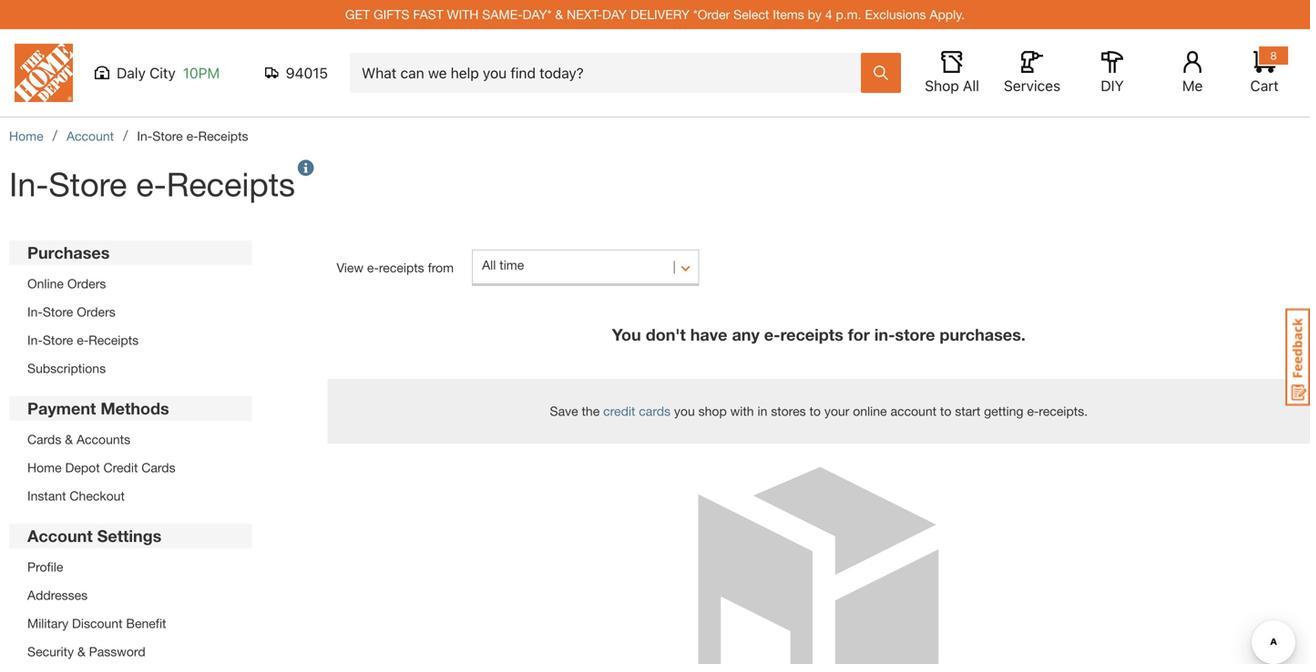 Task type: vqa. For each thing, say whether or not it's contained in the screenshot.
Arrives
no



Task type: describe. For each thing, give the bounding box(es) containing it.
0 horizontal spatial receipts
[[379, 260, 424, 275]]

exclusions
[[865, 7, 927, 22]]

gifts
[[374, 7, 410, 22]]

same-
[[482, 7, 523, 22]]

payment methods
[[27, 399, 169, 418]]

instant checkout link
[[27, 487, 176, 506]]

view e-receipts from
[[337, 260, 454, 275]]

the home depot logo image
[[15, 44, 73, 102]]

0 horizontal spatial cards
[[27, 432, 61, 447]]

fast
[[413, 7, 444, 22]]

store down daly city 10pm
[[152, 129, 183, 144]]

services button
[[1004, 51, 1062, 95]]

0 vertical spatial in-store e-receipts
[[137, 129, 248, 144]]

don't
[[646, 325, 686, 345]]

instant
[[27, 489, 66, 504]]

1 vertical spatial receipts
[[167, 165, 295, 203]]

cart 8
[[1251, 49, 1279, 94]]

receipts.
[[1039, 404, 1088, 419]]

purchases
[[27, 243, 110, 263]]

credit cards link
[[604, 404, 671, 419]]

discount
[[72, 616, 123, 631]]

home for home depot credit cards
[[27, 460, 62, 475]]

me button
[[1164, 51, 1222, 95]]

addresses
[[27, 588, 88, 603]]

security & password
[[27, 644, 146, 659]]

orders inside "link"
[[77, 304, 116, 319]]

profile link
[[27, 558, 189, 577]]

2 vertical spatial in-store e-receipts
[[27, 333, 139, 348]]

daly
[[117, 64, 146, 82]]

1 to from the left
[[810, 404, 821, 419]]

2 horizontal spatial &
[[555, 7, 564, 22]]

delivery
[[631, 7, 690, 22]]

in- inside "link"
[[27, 304, 43, 319]]

payment
[[27, 399, 96, 418]]

in-
[[875, 325, 895, 345]]

the
[[582, 404, 600, 419]]

What can we help you find today? search field
[[362, 54, 860, 92]]

me
[[1183, 77, 1203, 94]]

stores
[[771, 404, 806, 419]]

cart
[[1251, 77, 1279, 94]]

methods
[[101, 399, 169, 418]]

start
[[955, 404, 981, 419]]

save
[[550, 404, 578, 419]]

getting
[[985, 404, 1024, 419]]

apply.
[[930, 7, 965, 22]]

1 horizontal spatial cards
[[142, 460, 176, 475]]

account link
[[66, 129, 114, 144]]

subscriptions link
[[27, 359, 139, 378]]

have
[[691, 325, 728, 345]]

account settings
[[27, 526, 162, 546]]

online orders link
[[27, 274, 139, 294]]

store up subscriptions
[[43, 333, 73, 348]]

info image
[[295, 160, 317, 176]]

from
[[428, 260, 454, 275]]

settings
[[97, 526, 162, 546]]

& for accounts
[[65, 432, 73, 447]]

subscriptions
[[27, 361, 106, 376]]

store inside "link"
[[43, 304, 73, 319]]

e- inside in-store e-receipts link
[[77, 333, 89, 348]]

1 horizontal spatial receipts
[[781, 325, 844, 345]]

feedback link image
[[1286, 308, 1311, 407]]

in
[[758, 404, 768, 419]]

home depot credit cards link
[[27, 458, 176, 478]]

accounts
[[77, 432, 130, 447]]

home link
[[9, 129, 43, 144]]

cards & accounts
[[27, 432, 130, 447]]

get gifts fast with same-day* & next-day delivery *order select items by 4 p.m. exclusions apply.
[[345, 7, 965, 22]]

*order
[[693, 7, 730, 22]]

& for password
[[77, 644, 85, 659]]

password
[[89, 644, 146, 659]]

any
[[732, 325, 760, 345]]

shop
[[699, 404, 727, 419]]

purchases.
[[940, 325, 1026, 345]]

day*
[[523, 7, 552, 22]]



Task type: locate. For each thing, give the bounding box(es) containing it.
& right day* at the top of the page
[[555, 7, 564, 22]]

shop
[[925, 77, 960, 94]]

1 vertical spatial orders
[[77, 304, 116, 319]]

all
[[963, 77, 980, 94]]

receipts
[[379, 260, 424, 275], [781, 325, 844, 345]]

in-
[[137, 129, 152, 144], [9, 165, 49, 203], [27, 304, 43, 319], [27, 333, 43, 348]]

cards right credit
[[142, 460, 176, 475]]

to
[[810, 404, 821, 419], [941, 404, 952, 419]]

diy
[[1101, 77, 1125, 94]]

day
[[603, 7, 627, 22]]

0 horizontal spatial &
[[65, 432, 73, 447]]

items
[[773, 7, 805, 22]]

account for account link
[[66, 129, 114, 144]]

& right security
[[77, 644, 85, 659]]

receipts left for
[[781, 325, 844, 345]]

1 vertical spatial &
[[65, 432, 73, 447]]

in-store e-receipts
[[137, 129, 248, 144], [9, 165, 295, 203], [27, 333, 139, 348]]

to left start
[[941, 404, 952, 419]]

select
[[734, 7, 770, 22]]

orders up in-store orders "link"
[[67, 276, 106, 291]]

to left your
[[810, 404, 821, 419]]

you don't have any e-receipts for in-store purchases.
[[612, 325, 1026, 345]]

1 horizontal spatial to
[[941, 404, 952, 419]]

home
[[9, 129, 43, 144], [27, 460, 62, 475]]

for
[[848, 325, 870, 345]]

in- up subscriptions
[[27, 333, 43, 348]]

in-store e-receipts down account link
[[9, 165, 295, 203]]

& up depot
[[65, 432, 73, 447]]

orders down online orders link
[[77, 304, 116, 319]]

services
[[1004, 77, 1061, 94]]

store down online orders
[[43, 304, 73, 319]]

2 vertical spatial &
[[77, 644, 85, 659]]

1 horizontal spatial &
[[77, 644, 85, 659]]

cards down payment
[[27, 432, 61, 447]]

10pm
[[183, 64, 220, 82]]

4
[[826, 7, 833, 22]]

0 vertical spatial orders
[[67, 276, 106, 291]]

in-store e-receipts down in-store orders "link"
[[27, 333, 139, 348]]

profile
[[27, 560, 63, 575]]

0 vertical spatial home
[[9, 129, 43, 144]]

& inside security & password link
[[77, 644, 85, 659]]

online
[[27, 276, 64, 291]]

p.m.
[[836, 7, 862, 22]]

next-
[[567, 7, 603, 22]]

account
[[66, 129, 114, 144], [27, 526, 93, 546]]

94015
[[286, 64, 328, 82]]

home for the "home" link
[[9, 129, 43, 144]]

8
[[1271, 49, 1278, 62]]

2 vertical spatial receipts
[[89, 333, 139, 348]]

credit
[[103, 460, 138, 475]]

account right the "home" link
[[66, 129, 114, 144]]

shop all
[[925, 77, 980, 94]]

94015 button
[[265, 64, 328, 82]]

account for account settings
[[27, 526, 93, 546]]

store
[[895, 325, 936, 345]]

receipts left from
[[379, 260, 424, 275]]

0 vertical spatial cards
[[27, 432, 61, 447]]

diy button
[[1084, 51, 1142, 95]]

in-store e-receipts down 10pm
[[137, 129, 248, 144]]

cards
[[639, 404, 671, 419]]

with
[[731, 404, 754, 419]]

save the credit cards you shop with in stores to your online account to start getting         e-receipts.
[[550, 404, 1088, 419]]

&
[[555, 7, 564, 22], [65, 432, 73, 447], [77, 644, 85, 659]]

0 vertical spatial account
[[66, 129, 114, 144]]

e-
[[186, 129, 198, 144], [136, 165, 167, 203], [367, 260, 379, 275], [765, 325, 781, 345], [77, 333, 89, 348], [1028, 404, 1039, 419]]

2 to from the left
[[941, 404, 952, 419]]

& inside cards & accounts link
[[65, 432, 73, 447]]

your
[[825, 404, 850, 419]]

home up instant
[[27, 460, 62, 475]]

addresses link
[[27, 586, 189, 605]]

online orders
[[27, 276, 106, 291]]

1 vertical spatial home
[[27, 460, 62, 475]]

0 vertical spatial receipts
[[379, 260, 424, 275]]

0 horizontal spatial to
[[810, 404, 821, 419]]

store down account link
[[49, 165, 127, 203]]

no e-receipts available. image
[[699, 467, 940, 664]]

instant checkout
[[27, 489, 125, 504]]

cards & accounts link
[[27, 430, 176, 449]]

security
[[27, 644, 74, 659]]

daly city 10pm
[[117, 64, 220, 82]]

security & password link
[[27, 643, 189, 662]]

store
[[152, 129, 183, 144], [49, 165, 127, 203], [43, 304, 73, 319], [43, 333, 73, 348]]

city
[[150, 64, 176, 82]]

you
[[674, 404, 695, 419]]

account
[[891, 404, 937, 419]]

in- down "online"
[[27, 304, 43, 319]]

cards
[[27, 432, 61, 447], [142, 460, 176, 475]]

online
[[853, 404, 887, 419]]

view
[[337, 260, 364, 275]]

shop all button
[[923, 51, 982, 95]]

1 vertical spatial receipts
[[781, 325, 844, 345]]

in- down the "home" link
[[9, 165, 49, 203]]

home left account link
[[9, 129, 43, 144]]

credit
[[604, 404, 636, 419]]

orders
[[67, 276, 106, 291], [77, 304, 116, 319]]

receipts
[[198, 129, 248, 144], [167, 165, 295, 203], [89, 333, 139, 348]]

military discount benefit
[[27, 616, 166, 631]]

you
[[612, 325, 641, 345]]

account up profile
[[27, 526, 93, 546]]

in- right account link
[[137, 129, 152, 144]]

checkout
[[70, 489, 125, 504]]

1 vertical spatial account
[[27, 526, 93, 546]]

0 vertical spatial receipts
[[198, 129, 248, 144]]

1 vertical spatial cards
[[142, 460, 176, 475]]

depot
[[65, 460, 100, 475]]

with
[[447, 7, 479, 22]]

by
[[808, 7, 822, 22]]

benefit
[[126, 616, 166, 631]]

0 vertical spatial &
[[555, 7, 564, 22]]

in-store orders
[[27, 304, 116, 319]]

1 vertical spatial in-store e-receipts
[[9, 165, 295, 203]]

in-store orders link
[[27, 303, 139, 322]]

get
[[345, 7, 370, 22]]

in-store e-receipts link
[[27, 331, 139, 350]]

home depot credit cards
[[27, 460, 176, 475]]



